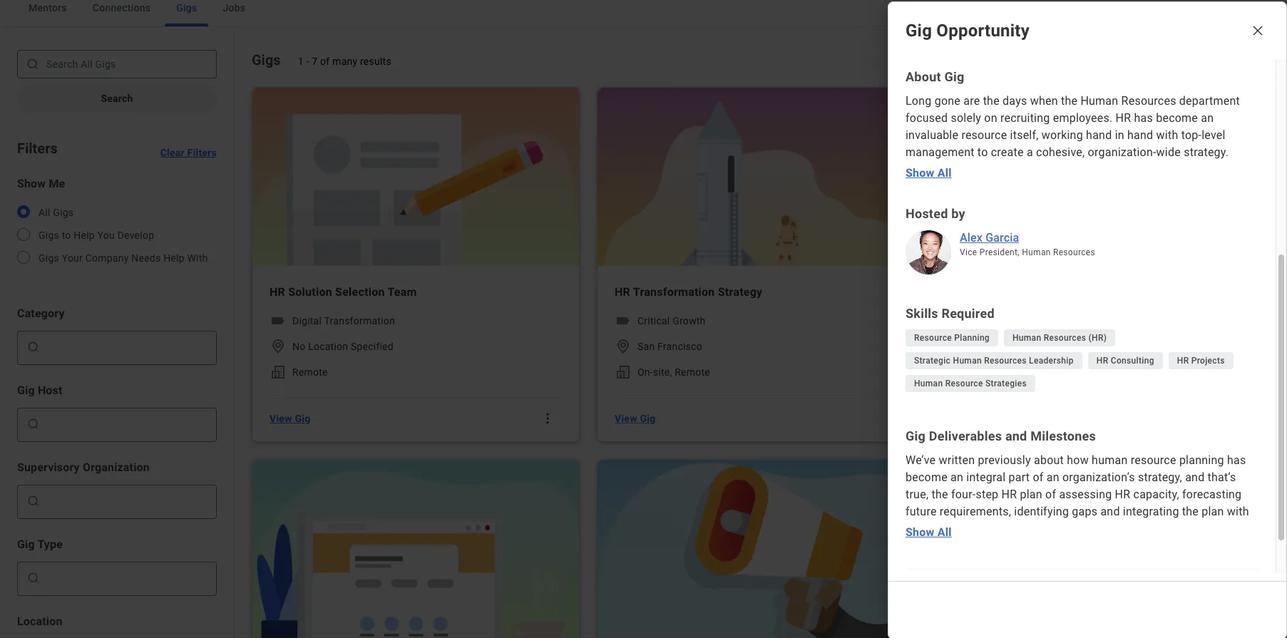Task type: locate. For each thing, give the bounding box(es) containing it.
all up organization.
[[938, 525, 952, 539]]

jobs button
[[211, 0, 257, 26]]

show all for about
[[906, 166, 952, 179]]

hr inside the strategic importance of hr cannot be underestimated. it's role as the liaison between employees and the organization is a vital one, especially given the highly competitive nature of the workplace today.
[[1054, 180, 1070, 193]]

vital up compete
[[1058, 522, 1080, 536]]

staffing element for hr solution selection team
[[270, 364, 287, 381]]

hr left projects
[[1177, 356, 1189, 366]]

2 view from the left
[[615, 413, 637, 424]]

category element
[[270, 312, 287, 330], [615, 312, 632, 330], [960, 312, 977, 330]]

organization
[[83, 461, 150, 474]]

cannot
[[1073, 180, 1109, 193]]

0 horizontal spatial view gig
[[270, 413, 311, 424]]

0 horizontal spatial filters
[[17, 140, 58, 157]]

1 no location specified from the left
[[292, 341, 394, 352]]

is inside the strategic importance of hr cannot be underestimated. it's role as the liaison between employees and the organization is a vital one, especially given the highly competitive nature of the workplace today.
[[1195, 197, 1204, 210]]

has up organization-
[[1134, 111, 1153, 125]]

the
[[983, 94, 1000, 108], [1061, 94, 1078, 108], [921, 197, 938, 210], [1108, 197, 1124, 210], [1016, 214, 1033, 228], [1184, 214, 1201, 228], [932, 488, 948, 501], [1183, 505, 1199, 519], [906, 522, 922, 536], [1097, 522, 1113, 536], [1159, 556, 1176, 570]]

staffing image
[[270, 364, 287, 381], [615, 364, 632, 381]]

gigs left your
[[39, 253, 59, 264]]

strategic human resources leadership
[[914, 356, 1074, 366]]

2 horizontal spatial remote
[[983, 367, 1018, 378]]

digital transformation
[[292, 315, 395, 327]]

0 horizontal spatial category image
[[270, 312, 287, 330]]

1 staffing element from the left
[[270, 364, 287, 381]]

0 vertical spatial all
[[938, 166, 952, 179]]

of up employees
[[1040, 180, 1051, 193]]

2 location element from the left
[[615, 338, 632, 355]]

as
[[906, 197, 918, 210]]

1 vertical spatial on
[[1241, 539, 1254, 553]]

2 horizontal spatial location element
[[960, 338, 977, 355]]

an down department
[[1201, 111, 1214, 125]]

1 show all from the top
[[906, 166, 952, 179]]

remote up strategies
[[983, 367, 1018, 378]]

with inside the long gone are the days when the human resources department focused solely on recruiting employees. hr has become an invaluable resource itself, working hand in hand with top-level management to create a cohesive, organization-wide strategy.
[[1157, 128, 1179, 142]]

category element for hr solution selection team
[[270, 312, 287, 330]]

organization
[[1127, 197, 1192, 210]]

become inside the long gone are the days when the human resources department focused solely on recruiting employees. hr has become an invaluable resource itself, working hand in hand with top-level management to create a cohesive, organization-wide strategy.
[[1156, 111, 1198, 125]]

search image for gig
[[26, 417, 41, 432]]

gigs your company needs help with
[[39, 253, 208, 264]]

an down written at the right bottom
[[951, 471, 964, 484]]

four-
[[951, 488, 976, 501]]

vital up workplace
[[1217, 197, 1239, 210]]

by
[[952, 206, 966, 221]]

1 vertical spatial has
[[1228, 454, 1246, 467]]

2 horizontal spatial is
[[1195, 197, 1204, 210]]

2 horizontal spatial location
[[999, 341, 1039, 352]]

human down highly
[[1022, 248, 1051, 257]]

no location specified up leadership
[[983, 341, 1084, 352]]

0 horizontal spatial help
[[74, 230, 95, 241]]

0 horizontal spatial resource
[[962, 128, 1007, 142]]

category element for hr transformation strategy
[[615, 312, 632, 330]]

1 vertical spatial with
[[1227, 505, 1249, 519]]

remote down francisco
[[675, 367, 710, 378]]

0 vertical spatial on
[[985, 111, 998, 125]]

needs
[[131, 253, 161, 264]]

type
[[37, 538, 63, 551]]

0 vertical spatial search image
[[26, 340, 41, 355]]

1 horizontal spatial filters
[[187, 147, 217, 158]]

connections button
[[81, 0, 162, 26]]

2 vertical spatial all
[[938, 525, 952, 539]]

1 vertical spatial search image
[[26, 571, 41, 586]]

with down forecasting
[[1227, 505, 1249, 519]]

resource planning
[[914, 333, 990, 343]]

2 show all from the top
[[906, 525, 952, 539]]

1 vertical spatial resource
[[1131, 454, 1177, 467]]

the up any
[[1183, 505, 1199, 519]]

wdres.tm.general.rocketshipastronaut image for critical growth
[[598, 88, 924, 266]]

plan down adapt on the right bottom of page
[[1040, 573, 1062, 587]]

gigs for gigs button
[[176, 2, 197, 14]]

san francisco
[[638, 341, 702, 352]]

show all up organization.
[[906, 525, 952, 539]]

alex
[[960, 231, 983, 245]]

0 horizontal spatial vital
[[1058, 522, 1080, 536]]

a right where
[[975, 573, 981, 587]]

filters inside clear filters 'button'
[[187, 147, 217, 158]]

0 horizontal spatial web page image
[[253, 460, 579, 638]]

0 horizontal spatial wdres.tm.general.rocketshipastronaut image
[[598, 88, 924, 266]]

0 horizontal spatial staffing element
[[270, 364, 287, 381]]

0 horizontal spatial location element
[[270, 338, 287, 355]]

strategic
[[914, 356, 951, 366]]

1 vertical spatial show all button
[[900, 524, 958, 541]]

and
[[1085, 197, 1105, 210], [1006, 429, 1027, 444], [1186, 471, 1205, 484], [1101, 505, 1120, 519], [1078, 556, 1097, 570]]

view gig
[[270, 413, 311, 424], [615, 413, 656, 424]]

all down the show me
[[39, 207, 50, 218]]

2 category image from the left
[[615, 312, 632, 330]]

1 remote from the left
[[292, 367, 328, 378]]

and
[[1222, 556, 1242, 570]]

2 vertical spatial search image
[[26, 494, 41, 509]]

to up stripes. in the right bottom of the page
[[1146, 556, 1156, 570]]

with
[[1157, 128, 1179, 142], [1227, 505, 1249, 519]]

1 horizontal spatial category element
[[615, 312, 632, 330]]

gig
[[906, 21, 932, 41], [945, 69, 965, 84], [17, 384, 35, 397], [295, 413, 311, 424], [640, 413, 656, 424], [906, 429, 926, 444], [17, 538, 35, 551]]

search image for supervisory
[[26, 494, 41, 509]]

1 horizontal spatial view
[[615, 413, 637, 424]]

the right true,
[[932, 488, 948, 501]]

1 no from the left
[[292, 341, 306, 352]]

show down the future
[[906, 525, 935, 539]]

show all button down management
[[900, 164, 958, 181]]

0 horizontal spatial no
[[292, 341, 306, 352]]

clear filters
[[160, 147, 217, 158]]

has
[[1134, 111, 1153, 125], [1228, 454, 1246, 467]]

with inside we've written previously about how human resource planning has become an integral part of an organization's strategy, and that's true, the four-step hr plan of assessing hr capacity, forecasting future requirements, identifying gaps and integrating the plan with the organization's strategy is vital to the success of any organization. being able to compete effectively depends heavily on an organization's ability to adapt and respond to the market. and this is where a formal hr plan earns its stripes.
[[1227, 505, 1249, 519]]

nature
[[1134, 214, 1168, 228]]

view gig button
[[264, 404, 316, 433], [609, 404, 661, 433]]

show all button
[[900, 164, 958, 181], [900, 524, 958, 541]]

focused
[[906, 111, 948, 125]]

remote for 3rd staffing element
[[983, 367, 1018, 378]]

1 horizontal spatial remote
[[675, 367, 710, 378]]

1 category element from the left
[[270, 312, 287, 330]]

1 horizontal spatial no location specified
[[983, 341, 1084, 352]]

specified up leadership
[[1041, 341, 1084, 352]]

2 staffing element from the left
[[615, 364, 632, 381]]

human
[[1092, 454, 1128, 467]]

0 horizontal spatial staffing image
[[270, 364, 287, 381]]

hand
[[1086, 128, 1112, 142], [1128, 128, 1154, 142]]

transformation for hr
[[633, 285, 715, 299]]

formal
[[984, 573, 1019, 587]]

clear
[[160, 147, 185, 158]]

hosted by
[[906, 206, 966, 221]]

0 vertical spatial become
[[1156, 111, 1198, 125]]

1 horizontal spatial help
[[163, 253, 185, 264]]

1 vertical spatial search image
[[26, 417, 41, 432]]

x image
[[1251, 24, 1265, 38]]

specified down digital transformation in the left of the page
[[351, 341, 394, 352]]

resource down solely
[[962, 128, 1007, 142]]

transformation for digital
[[324, 315, 395, 327]]

the
[[906, 180, 926, 193]]

human resource strategies
[[914, 379, 1027, 389]]

0 vertical spatial resource
[[962, 128, 1007, 142]]

search image for category
[[26, 340, 41, 355]]

0 horizontal spatial category element
[[270, 312, 287, 330]]

organization's up where
[[922, 556, 994, 570]]

no
[[292, 341, 306, 352], [983, 341, 996, 352]]

0 horizontal spatial is
[[928, 573, 937, 587]]

category
[[17, 307, 65, 320]]

2 category element from the left
[[615, 312, 632, 330]]

category image
[[270, 312, 287, 330], [615, 312, 632, 330]]

on inside we've written previously about how human resource planning has become an integral part of an organization's strategy, and that's true, the four-step hr plan of assessing hr capacity, forecasting future requirements, identifying gaps and integrating the plan with the organization's strategy is vital to the success of any organization. being able to compete effectively depends heavily on an organization's ability to adapt and respond to the market. and this is where a formal hr plan earns its stripes.
[[1241, 539, 1254, 553]]

has inside the long gone are the days when the human resources department focused solely on recruiting employees. hr has become an invaluable resource itself, working hand in hand with top-level management to create a cohesive, organization-wide strategy.
[[1134, 111, 1153, 125]]

0 vertical spatial show all button
[[900, 164, 958, 181]]

0 vertical spatial resource
[[914, 333, 952, 343]]

future
[[906, 505, 937, 519]]

search image down category
[[26, 340, 41, 355]]

0 vertical spatial organization's
[[1063, 471, 1135, 484]]

1 horizontal spatial hand
[[1128, 128, 1154, 142]]

resource inside we've written previously about how human resource planning has become an integral part of an organization's strategy, and that's true, the four-step hr plan of assessing hr capacity, forecasting future requirements, identifying gaps and integrating the plan with the organization's strategy is vital to the success of any organization. being able to compete effectively depends heavily on an organization's ability to adapt and respond to the market. and this is where a formal hr plan earns its stripes.
[[1131, 454, 1177, 467]]

staffing element for hr transformation strategy
[[615, 364, 632, 381]]

1 horizontal spatial no
[[983, 341, 996, 352]]

1 vertical spatial vital
[[1058, 522, 1080, 536]]

1 horizontal spatial specified
[[1041, 341, 1084, 352]]

on inside the long gone are the days when the human resources department focused solely on recruiting employees. hr has become an invaluable resource itself, working hand in hand with top-level management to create a cohesive, organization-wide strategy.
[[985, 111, 998, 125]]

human down business innovation
[[1013, 333, 1042, 343]]

1 vertical spatial a
[[1207, 197, 1214, 210]]

2 location image from the left
[[960, 338, 977, 355]]

1 horizontal spatial category image
[[615, 312, 632, 330]]

gigs
[[176, 2, 197, 14], [252, 51, 281, 68], [53, 207, 74, 218], [39, 230, 59, 241], [39, 253, 59, 264]]

an up this
[[906, 556, 919, 570]]

1 horizontal spatial with
[[1227, 505, 1249, 519]]

2 wdres.tm.general.rocketshipastronaut image from the left
[[943, 88, 1270, 266]]

1 vertical spatial is
[[1046, 522, 1055, 536]]

2 view gig button from the left
[[609, 404, 661, 433]]

market.
[[1179, 556, 1219, 570]]

previously
[[978, 454, 1031, 467]]

strategy
[[718, 285, 763, 299]]

1 vertical spatial show all
[[906, 525, 952, 539]]

1 wdres.tm.general.rocketshipastronaut image from the left
[[598, 88, 924, 266]]

gigs for gigs your company needs help with
[[39, 253, 59, 264]]

category element up planning
[[960, 312, 977, 330]]

has inside we've written previously about how human resource planning has become an integral part of an organization's strategy, and that's true, the four-step hr plan of assessing hr capacity, forecasting future requirements, identifying gaps and integrating the plan with the organization's strategy is vital to the success of any organization. being able to compete effectively depends heavily on an organization's ability to adapt and respond to the market. and this is where a formal hr plan earns its stripes.
[[1228, 454, 1246, 467]]

resource
[[914, 333, 952, 343], [946, 379, 983, 389]]

strategy.
[[1184, 146, 1229, 159]]

filters up the show me
[[17, 140, 58, 157]]

solution
[[288, 285, 332, 299]]

1 view gig button from the left
[[264, 404, 316, 433]]

is down identifying
[[1046, 522, 1055, 536]]

specified
[[351, 341, 394, 352], [1041, 341, 1084, 352]]

filters right clear
[[187, 147, 217, 158]]

1 horizontal spatial resource
[[1131, 454, 1177, 467]]

search image
[[26, 57, 40, 71], [26, 417, 41, 432], [26, 494, 41, 509]]

vice
[[960, 248, 978, 257]]

search image
[[26, 340, 41, 355], [26, 571, 41, 586]]

resource up strategic
[[914, 333, 952, 343]]

all
[[938, 166, 952, 179], [39, 207, 50, 218], [938, 525, 952, 539]]

no down digital
[[292, 341, 306, 352]]

location image for first location element from right
[[960, 338, 977, 355]]

organization's
[[1063, 471, 1135, 484], [925, 522, 998, 536], [922, 556, 994, 570]]

staffing image for hr solution selection team
[[270, 364, 287, 381]]

2 web page image from the left
[[943, 460, 1270, 638]]

1 search image from the top
[[26, 340, 41, 355]]

organization's down human
[[1063, 471, 1135, 484]]

0 horizontal spatial with
[[1157, 128, 1179, 142]]

show up "the"
[[906, 166, 935, 179]]

is
[[1195, 197, 1204, 210], [1046, 522, 1055, 536], [928, 573, 937, 587]]

human up human resource strategies
[[953, 356, 982, 366]]

search image for gig type
[[26, 571, 41, 586]]

and inside the strategic importance of hr cannot be underestimated. it's role as the liaison between employees and the organization is a vital one, especially given the highly competitive nature of the workplace today.
[[1085, 197, 1105, 210]]

human
[[1081, 94, 1119, 108], [1022, 248, 1051, 257], [1013, 333, 1042, 343], [953, 356, 982, 366], [914, 379, 943, 389]]

show all button down the future
[[900, 524, 958, 541]]

and down cannot
[[1085, 197, 1105, 210]]

1 horizontal spatial location
[[308, 341, 348, 352]]

1 horizontal spatial location element
[[615, 338, 632, 355]]

category element left digital
[[270, 312, 287, 330]]

1 horizontal spatial a
[[1027, 146, 1033, 159]]

level
[[1202, 128, 1226, 142]]

category element up location icon
[[615, 312, 632, 330]]

the down the future
[[906, 522, 922, 536]]

0 horizontal spatial on
[[985, 111, 998, 125]]

the down organization on the right top of page
[[1184, 214, 1201, 228]]

1 horizontal spatial web page image
[[943, 460, 1270, 638]]

1 horizontal spatial wdres.tm.general.rocketshipastronaut image
[[943, 88, 1270, 266]]

all for about
[[938, 166, 952, 179]]

resources up strategies
[[985, 356, 1027, 366]]

2 staffing image from the left
[[615, 364, 632, 381]]

web page image
[[253, 460, 579, 638], [943, 460, 1270, 638]]

highly
[[1036, 214, 1067, 228]]

1 vertical spatial help
[[163, 253, 185, 264]]

-
[[306, 56, 309, 67]]

a up workplace
[[1207, 197, 1214, 210]]

become up top-
[[1156, 111, 1198, 125]]

to left create
[[978, 146, 988, 159]]

location element
[[270, 338, 287, 355], [615, 338, 632, 355], [960, 338, 977, 355]]

category image for hr transformation strategy
[[615, 312, 632, 330]]

1 staffing image from the left
[[270, 364, 287, 381]]

transformation down selection on the left of the page
[[324, 315, 395, 327]]

1 show all button from the top
[[900, 164, 958, 181]]

planning
[[955, 333, 990, 343]]

to
[[978, 146, 988, 159], [62, 230, 71, 241], [1083, 522, 1094, 536], [1035, 539, 1045, 553], [1032, 556, 1042, 570], [1146, 556, 1156, 570]]

0 horizontal spatial view
[[270, 413, 292, 424]]

0 horizontal spatial a
[[975, 573, 981, 587]]

filters
[[17, 140, 58, 157], [187, 147, 217, 158]]

resources up in at the right of the page
[[1122, 94, 1177, 108]]

1 vertical spatial become
[[906, 471, 948, 484]]

1 horizontal spatial staffing image
[[615, 364, 632, 381]]

resource up strategy,
[[1131, 454, 1177, 467]]

0 vertical spatial show all
[[906, 166, 952, 179]]

0 vertical spatial a
[[1027, 146, 1033, 159]]

1 horizontal spatial become
[[1156, 111, 1198, 125]]

1 view gig from the left
[[270, 413, 311, 424]]

1 vertical spatial transformation
[[324, 315, 395, 327]]

on right solely
[[985, 111, 998, 125]]

0 horizontal spatial no location specified
[[292, 341, 394, 352]]

show for gig deliverables and milestones
[[906, 525, 935, 539]]

of up identifying
[[1046, 488, 1057, 501]]

remote down digital
[[292, 367, 328, 378]]

gigs inside button
[[176, 2, 197, 14]]

human down strategic
[[914, 379, 943, 389]]

search image down gig host on the bottom left of page
[[26, 417, 41, 432]]

of right 7
[[320, 56, 330, 67]]

human resources (hr)
[[1013, 333, 1107, 343]]

0 vertical spatial has
[[1134, 111, 1153, 125]]

develop
[[117, 230, 154, 241]]

0 horizontal spatial view gig button
[[264, 404, 316, 433]]

search image down the "mentors" button
[[26, 57, 40, 71]]

1 horizontal spatial on
[[1241, 539, 1254, 553]]

0 vertical spatial transformation
[[633, 285, 715, 299]]

0 horizontal spatial hand
[[1086, 128, 1112, 142]]

has up that's
[[1228, 454, 1246, 467]]

is right this
[[928, 573, 937, 587]]

2 show all button from the top
[[900, 524, 958, 541]]

clear filters button
[[160, 130, 217, 158]]

organization-
[[1088, 146, 1157, 159]]

adapt
[[1045, 556, 1075, 570]]

2 view gig from the left
[[615, 413, 656, 424]]

wide
[[1157, 146, 1181, 159]]

search image down supervisory
[[26, 494, 41, 509]]

3 staffing element from the left
[[960, 364, 977, 381]]

view gig for transformation
[[615, 413, 656, 424]]

view for transformation
[[615, 413, 637, 424]]

a down itself,
[[1027, 146, 1033, 159]]

san
[[638, 341, 655, 352]]

become inside we've written previously about how human resource planning has become an integral part of an organization's strategy, and that's true, the four-step hr plan of assessing hr capacity, forecasting future requirements, identifying gaps and integrating the plan with the organization's strategy is vital to the success of any organization. being able to compete effectively depends heavily on an organization's ability to adapt and respond to the market. and this is where a formal hr plan earns its stripes.
[[906, 471, 948, 484]]

all up strategic
[[938, 166, 952, 179]]

0 horizontal spatial has
[[1134, 111, 1153, 125]]

0 horizontal spatial location image
[[270, 338, 287, 355]]

2 vertical spatial a
[[975, 573, 981, 587]]

gone
[[935, 94, 961, 108]]

0 vertical spatial with
[[1157, 128, 1179, 142]]

hand left in at the right of the page
[[1086, 128, 1112, 142]]

1 view from the left
[[270, 413, 292, 424]]

tab list
[[0, 0, 1287, 27]]

0 horizontal spatial transformation
[[324, 315, 395, 327]]

plan up identifying
[[1020, 488, 1043, 501]]

category image
[[960, 312, 977, 330]]

no location specified down digital transformation in the left of the page
[[292, 341, 394, 352]]

resource inside the long gone are the days when the human resources department focused solely on recruiting employees. hr has become an invaluable resource itself, working hand in hand with top-level management to create a cohesive, organization-wide strategy.
[[962, 128, 1007, 142]]

1 horizontal spatial transformation
[[633, 285, 715, 299]]

is down the underestimated.
[[1195, 197, 1204, 210]]

1 horizontal spatial location image
[[960, 338, 977, 355]]

0 horizontal spatial become
[[906, 471, 948, 484]]

hr up employees
[[1054, 180, 1070, 193]]

plan down forecasting
[[1202, 505, 1224, 519]]

show all
[[906, 166, 952, 179], [906, 525, 952, 539]]

skills
[[906, 306, 938, 321]]

1 category image from the left
[[270, 312, 287, 330]]

gigs to help you develop
[[39, 230, 154, 241]]

wdres.tm.general.rocketshipastronaut image
[[598, 88, 924, 266], [943, 88, 1270, 266]]

3 remote from the left
[[983, 367, 1018, 378]]

category image for hr solution selection team
[[270, 312, 287, 330]]

1 location element from the left
[[270, 338, 287, 355]]

1
[[298, 56, 304, 67]]

a
[[1027, 146, 1033, 159], [1207, 197, 1214, 210], [975, 573, 981, 587]]

supervisory
[[17, 461, 80, 474]]

solely
[[951, 111, 982, 125]]

2 horizontal spatial staffing element
[[960, 364, 977, 381]]

0 horizontal spatial specified
[[351, 341, 394, 352]]

on up and
[[1241, 539, 1254, 553]]

with up wide
[[1157, 128, 1179, 142]]

the up alex garcia vice president, human resources in the right top of the page
[[1016, 214, 1033, 228]]

search
[[101, 93, 133, 104]]

become down we've
[[906, 471, 948, 484]]

staffing image
[[960, 364, 977, 381]]

staffing image for hr transformation strategy
[[615, 364, 632, 381]]

selection
[[335, 285, 385, 299]]

1 horizontal spatial staffing element
[[615, 364, 632, 381]]

help left with
[[163, 253, 185, 264]]

show all up "the"
[[906, 166, 952, 179]]

0 horizontal spatial remote
[[292, 367, 328, 378]]

hand right in at the right of the page
[[1128, 128, 1154, 142]]

hr up in at the right of the page
[[1116, 111, 1132, 125]]

on-site, remote
[[638, 367, 710, 378]]

location element for hr transformation strategy
[[615, 338, 632, 355]]

especially
[[931, 214, 983, 228]]

staffing element
[[270, 364, 287, 381], [615, 364, 632, 381], [960, 364, 977, 381]]

true,
[[906, 488, 929, 501]]

2 search image from the top
[[26, 571, 41, 586]]

to inside the long gone are the days when the human resources department focused solely on recruiting employees. hr has become an invaluable resource itself, working hand in hand with top-level management to create a cohesive, organization-wide strategy.
[[978, 146, 988, 159]]

location image
[[270, 338, 287, 355], [960, 338, 977, 355]]

hr consulting
[[1097, 356, 1155, 366]]

the right as
[[921, 197, 938, 210]]

stripes.
[[1113, 573, 1152, 587]]

search image down gig type
[[26, 571, 41, 586]]

gig opportunity dialog
[[888, 0, 1287, 638]]

1 horizontal spatial view gig button
[[609, 404, 661, 433]]

hr solution selection team
[[270, 285, 417, 299]]

1 horizontal spatial vital
[[1217, 197, 1239, 210]]

2 horizontal spatial a
[[1207, 197, 1214, 210]]

0 vertical spatial vital
[[1217, 197, 1239, 210]]

hr up integrating
[[1115, 488, 1131, 501]]

tab list containing mentors
[[0, 0, 1287, 27]]

1 location image from the left
[[270, 338, 287, 355]]

resources down alex garcia link
[[1054, 248, 1096, 257]]



Task type: vqa. For each thing, say whether or not it's contained in the screenshot.
the "Human" inside the Long gone are the days when the Human Resources department focused solely on recruiting employees. HR has become an invaluable resource itself, working hand in hand with top-level management to create a cohesive, organization-wide strategy.
yes



Task type: describe. For each thing, give the bounding box(es) containing it.
given
[[986, 214, 1013, 228]]

human inside alex garcia vice president, human resources
[[1022, 248, 1051, 257]]

location image
[[615, 338, 632, 355]]

one,
[[906, 214, 928, 228]]

the right are
[[983, 94, 1000, 108]]

1 vertical spatial plan
[[1202, 505, 1224, 519]]

the strategic importance of hr cannot be underestimated. it's role as the liaison between employees and the organization is a vital one, especially given the highly competitive nature of the workplace today.
[[906, 180, 1261, 245]]

2 no from the left
[[983, 341, 996, 352]]

0 vertical spatial plan
[[1020, 488, 1043, 501]]

ability
[[997, 556, 1029, 570]]

1 vertical spatial organization's
[[925, 522, 998, 536]]

view gig for solution
[[270, 413, 311, 424]]

(hr)
[[1089, 333, 1107, 343]]

1 web page image from the left
[[253, 460, 579, 638]]

management
[[906, 146, 975, 159]]

the down be
[[1108, 197, 1124, 210]]

about gig
[[906, 69, 965, 84]]

we've written previously about how human resource planning has become an integral part of an organization's strategy, and that's true, the four-step hr plan of assessing hr capacity, forecasting future requirements, identifying gaps and integrating the plan with the organization's strategy is vital to the success of any organization. being able to compete effectively depends heavily on an organization's ability to adapt and respond to the market. and this is where a formal hr plan earns its stripes.
[[906, 454, 1257, 587]]

hr left solution at the left top of the page
[[270, 285, 285, 299]]

importance
[[977, 180, 1037, 193]]

connections
[[93, 2, 151, 14]]

and up earns
[[1078, 556, 1097, 570]]

show all for gig
[[906, 525, 952, 539]]

2 no location specified from the left
[[983, 341, 1084, 352]]

the up effectively
[[1097, 522, 1113, 536]]

1 hand from the left
[[1086, 128, 1112, 142]]

required
[[942, 306, 995, 321]]

able
[[1010, 539, 1032, 553]]

hr down (hr)
[[1097, 356, 1109, 366]]

hr inside the long gone are the days when the human resources department focused solely on recruiting employees. hr has become an invaluable resource itself, working hand in hand with top-level management to create a cohesive, organization-wide strategy.
[[1116, 111, 1132, 125]]

2 hand from the left
[[1128, 128, 1154, 142]]

recruiting
[[1001, 111, 1050, 125]]

of down organization on the right top of page
[[1171, 214, 1181, 228]]

liaison
[[941, 197, 975, 210]]

jobs
[[223, 2, 246, 14]]

hr up location icon
[[615, 285, 631, 299]]

gigs left 1
[[252, 51, 281, 68]]

hr down part
[[1002, 488, 1017, 501]]

its
[[1098, 573, 1110, 587]]

capacity,
[[1134, 488, 1180, 501]]

show me
[[17, 177, 65, 190]]

view gig button for transformation
[[609, 404, 661, 433]]

pencil and paper image
[[253, 88, 579, 266]]

view gig button for solution
[[264, 404, 316, 433]]

show left 'me'
[[17, 177, 46, 190]]

mentors button
[[17, 0, 78, 26]]

1 - 7 of many results
[[298, 56, 391, 67]]

strategies
[[986, 379, 1027, 389]]

2 specified from the left
[[1041, 341, 1084, 352]]

effectively
[[1097, 539, 1151, 553]]

on-
[[638, 367, 653, 378]]

digital
[[292, 315, 322, 327]]

long
[[906, 94, 932, 108]]

2 remote from the left
[[675, 367, 710, 378]]

0 vertical spatial help
[[74, 230, 95, 241]]

resources down innovation
[[1044, 333, 1087, 343]]

of right part
[[1033, 471, 1044, 484]]

and up previously
[[1006, 429, 1027, 444]]

to left adapt on the right bottom of page
[[1032, 556, 1042, 570]]

1 specified from the left
[[351, 341, 394, 352]]

of left any
[[1162, 522, 1173, 536]]

search button
[[17, 84, 217, 113]]

written
[[939, 454, 975, 467]]

all for gig
[[938, 525, 952, 539]]

compete
[[1048, 539, 1094, 553]]

hr down ability
[[1021, 573, 1037, 587]]

integral
[[967, 471, 1006, 484]]

working
[[1042, 128, 1083, 142]]

itself,
[[1010, 128, 1039, 142]]

vital inside we've written previously about how human resource planning has become an integral part of an organization's strategy, and that's true, the four-step hr plan of assessing hr capacity, forecasting future requirements, identifying gaps and integrating the plan with the organization's strategy is vital to the success of any organization. being able to compete effectively depends heavily on an organization's ability to adapt and respond to the market. and this is where a formal hr plan earns its stripes.
[[1058, 522, 1080, 536]]

garcia
[[986, 231, 1019, 245]]

days
[[1003, 94, 1027, 108]]

show for about gig
[[906, 166, 935, 179]]

francisco
[[658, 341, 702, 352]]

between
[[978, 197, 1023, 210]]

1 horizontal spatial is
[[1046, 522, 1055, 536]]

organization.
[[906, 539, 974, 553]]

cohesive,
[[1036, 146, 1085, 159]]

3 location element from the left
[[960, 338, 977, 355]]

step
[[976, 488, 999, 501]]

president,
[[980, 248, 1020, 257]]

site,
[[653, 367, 672, 378]]

resources inside the long gone are the days when the human resources department focused solely on recruiting employees. hr has become an invaluable resource itself, working hand in hand with top-level management to create a cohesive, organization-wide strategy.
[[1122, 94, 1177, 108]]

alex garcia vice president, human resources
[[960, 231, 1096, 257]]

3 category element from the left
[[960, 312, 977, 330]]

gigs down 'me'
[[53, 207, 74, 218]]

1 vertical spatial all
[[39, 207, 50, 218]]

and right the gaps
[[1101, 505, 1120, 519]]

an down about on the bottom
[[1047, 471, 1060, 484]]

the down depends
[[1159, 556, 1176, 570]]

remote for staffing element for hr solution selection team
[[292, 367, 328, 378]]

hr projects
[[1177, 356, 1225, 366]]

show all button for about
[[900, 164, 958, 181]]

and down planning
[[1186, 471, 1205, 484]]

0 vertical spatial search image
[[26, 57, 40, 71]]

requirements,
[[940, 505, 1012, 519]]

strategy
[[1001, 522, 1043, 536]]

supervisory organization
[[17, 461, 150, 474]]

resources inside alex garcia vice president, human resources
[[1054, 248, 1096, 257]]

skills required
[[906, 306, 995, 321]]

show all button for gig
[[900, 524, 958, 541]]

strategy,
[[1138, 471, 1183, 484]]

create
[[991, 146, 1024, 159]]

opportunity
[[937, 21, 1030, 41]]

underestimated.
[[1127, 180, 1213, 193]]

consulting
[[1111, 356, 1155, 366]]

gig opportunity
[[906, 21, 1030, 41]]

location element for hr solution selection team
[[270, 338, 287, 355]]

business
[[983, 315, 1025, 327]]

workplace
[[1204, 214, 1258, 228]]

megaphone image
[[598, 460, 924, 638]]

Search All Gigs text field
[[17, 50, 217, 78]]

depends
[[1154, 539, 1199, 553]]

forecasting
[[1183, 488, 1242, 501]]

2 vertical spatial organization's
[[922, 556, 994, 570]]

identifying
[[1015, 505, 1069, 519]]

hosted
[[906, 206, 948, 221]]

we've
[[906, 454, 936, 467]]

results
[[360, 56, 391, 67]]

many
[[332, 56, 358, 67]]

a inside the long gone are the days when the human resources department focused solely on recruiting employees. hr has become an invaluable resource itself, working hand in hand with top-level management to create a cohesive, organization-wide strategy.
[[1027, 146, 1033, 159]]

me
[[49, 177, 65, 190]]

this
[[906, 573, 925, 587]]

wdres.tm.general.rocketshipastronaut image for no location specified
[[943, 88, 1270, 266]]

the up employees. at top right
[[1061, 94, 1078, 108]]

an inside the long gone are the days when the human resources department focused solely on recruiting employees. hr has become an invaluable resource itself, working hand in hand with top-level management to create a cohesive, organization-wide strategy.
[[1201, 111, 1214, 125]]

competitive
[[1070, 214, 1131, 228]]

about
[[906, 69, 941, 84]]

vital inside the strategic importance of hr cannot be underestimated. it's role as the liaison between employees and the organization is a vital one, especially given the highly competitive nature of the workplace today.
[[1217, 197, 1239, 210]]

a inside the strategic importance of hr cannot be underestimated. it's role as the liaison between employees and the organization is a vital one, especially given the highly competitive nature of the workplace today.
[[1207, 197, 1214, 210]]

you
[[97, 230, 115, 241]]

integrating
[[1123, 505, 1180, 519]]

location image for location element corresponding to hr solution selection team
[[270, 338, 287, 355]]

a inside we've written previously about how human resource planning has become an integral part of an organization's strategy, and that's true, the four-step hr plan of assessing hr capacity, forecasting future requirements, identifying gaps and integrating the plan with the organization's strategy is vital to the success of any organization. being able to compete effectively depends heavily on an organization's ability to adapt and respond to the market. and this is where a formal hr plan earns its stripes.
[[975, 573, 981, 587]]

2 vertical spatial is
[[928, 573, 937, 587]]

0 horizontal spatial location
[[17, 615, 62, 628]]

to up your
[[62, 230, 71, 241]]

when
[[1030, 94, 1058, 108]]

being
[[977, 539, 1007, 553]]

planning
[[1180, 454, 1225, 467]]

alex garcia link
[[960, 230, 1259, 247]]

part
[[1009, 471, 1030, 484]]

7
[[312, 56, 318, 67]]

gigs for gigs to help you develop
[[39, 230, 59, 241]]

strategic
[[929, 180, 974, 193]]

critical growth
[[638, 315, 706, 327]]

deliverables
[[929, 429, 1002, 444]]

to right able
[[1035, 539, 1045, 553]]

1 vertical spatial resource
[[946, 379, 983, 389]]

are
[[964, 94, 980, 108]]

human inside the long gone are the days when the human resources department focused solely on recruiting employees. hr has become an invaluable resource itself, working hand in hand with top-level management to create a cohesive, organization-wide strategy.
[[1081, 94, 1119, 108]]

heavily
[[1202, 539, 1238, 553]]

invaluable
[[906, 128, 959, 142]]

to down the gaps
[[1083, 522, 1094, 536]]

respond
[[1100, 556, 1143, 570]]

in
[[1115, 128, 1125, 142]]

view for solution
[[270, 413, 292, 424]]

company
[[85, 253, 129, 264]]

gaps
[[1072, 505, 1098, 519]]

2 vertical spatial plan
[[1040, 573, 1062, 587]]

department
[[1180, 94, 1240, 108]]

employees
[[1026, 197, 1082, 210]]

be
[[1112, 180, 1124, 193]]



